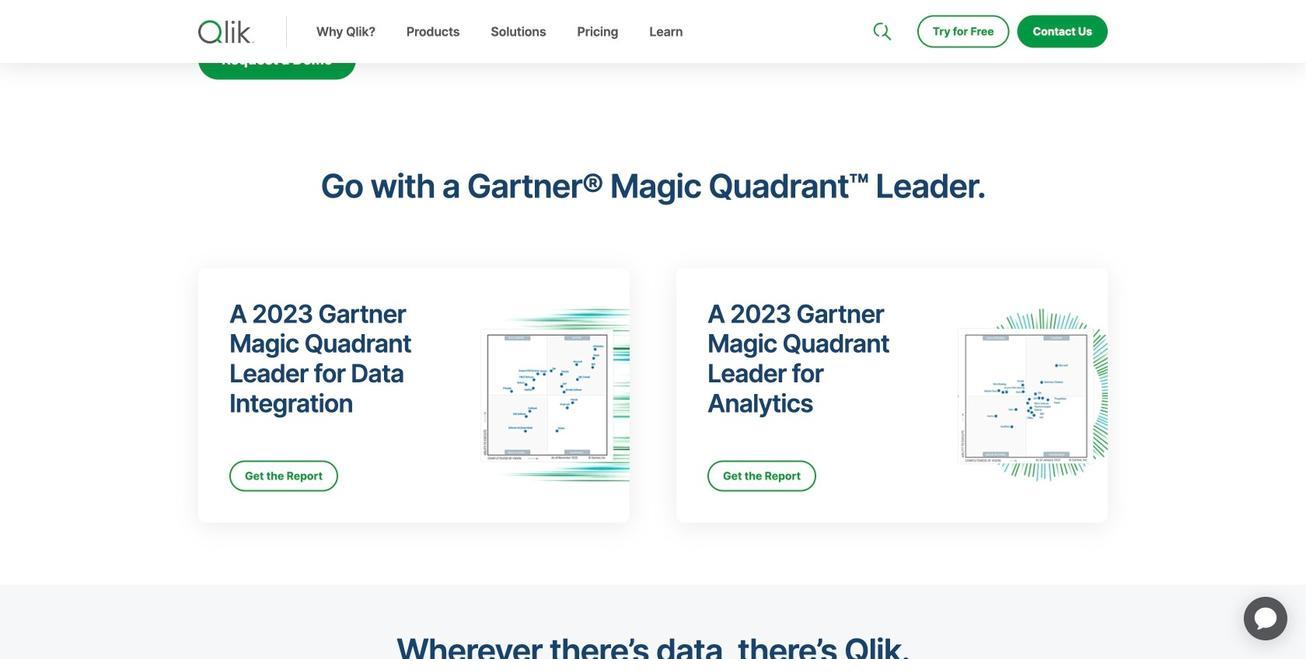 Task type: describe. For each thing, give the bounding box(es) containing it.
support image
[[875, 0, 887, 12]]

qlik image
[[198, 20, 254, 44]]



Task type: vqa. For each thing, say whether or not it's contained in the screenshot.
Support image
yes



Task type: locate. For each thing, give the bounding box(es) containing it.
application
[[1226, 579, 1306, 659]]

login image
[[1058, 0, 1071, 12]]



